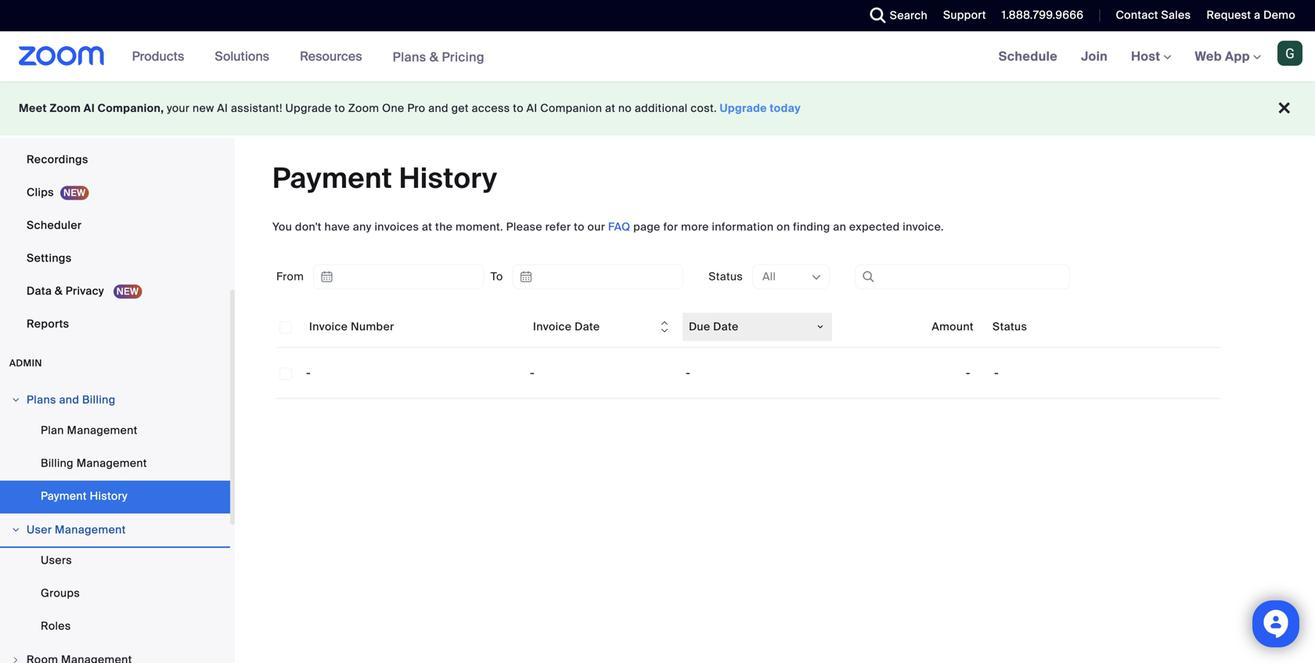 Task type: describe. For each thing, give the bounding box(es) containing it.
groups link
[[0, 578, 230, 609]]

support
[[943, 8, 986, 22]]

no
[[618, 101, 632, 115]]

any
[[353, 220, 372, 234]]

right image inside user management menu item
[[11, 525, 20, 535]]

user management menu
[[0, 545, 230, 643]]

history inside "payment history" link
[[90, 489, 128, 503]]

get
[[451, 101, 469, 115]]

scheduler link
[[0, 210, 230, 241]]

due date
[[689, 319, 739, 334]]

plans and billing menu
[[0, 415, 230, 514]]

plans and billing menu item
[[0, 385, 230, 415]]

information
[[712, 220, 774, 234]]

management for plan management
[[67, 423, 138, 438]]

clips
[[27, 185, 54, 200]]

host button
[[1131, 48, 1172, 65]]

1 - from the left
[[306, 366, 311, 380]]

faq link
[[608, 220, 631, 234]]

have
[[324, 220, 350, 234]]

2 upgrade from the left
[[720, 101, 767, 115]]

plan
[[41, 423, 64, 438]]

cost.
[[691, 101, 717, 115]]

side navigation navigation
[[0, 0, 235, 663]]

invoice for invoice number
[[309, 319, 348, 334]]

upgrade today link
[[720, 101, 801, 115]]

don't
[[295, 220, 322, 234]]

billing management
[[41, 456, 147, 470]]

Invoice Date Range From Date text field
[[313, 264, 484, 289]]

billing management link
[[0, 448, 230, 479]]

expected
[[849, 220, 900, 234]]

more
[[681, 220, 709, 234]]

plan management
[[41, 423, 138, 438]]

scheduler
[[27, 218, 82, 233]]

plan management link
[[0, 415, 230, 446]]

assistant!
[[231, 101, 282, 115]]

companion,
[[98, 101, 164, 115]]

3 - from the left
[[686, 366, 691, 380]]

privacy
[[66, 284, 104, 298]]

web app button
[[1195, 48, 1261, 65]]

recordings link
[[0, 144, 230, 175]]

meet zoom ai companion, your new ai assistant! upgrade to zoom one pro and get access to ai companion at no additional cost. upgrade today
[[19, 101, 801, 115]]

please
[[506, 220, 542, 234]]

groups
[[41, 586, 80, 600]]

data
[[27, 284, 52, 298]]

data & privacy
[[27, 284, 107, 298]]

invoice for invoice date
[[533, 319, 572, 334]]

billing inside menu item
[[82, 393, 116, 407]]

app
[[1225, 48, 1250, 65]]

sales
[[1161, 8, 1191, 22]]

1 horizontal spatial payment history
[[272, 160, 498, 196]]

your
[[167, 101, 190, 115]]

date for invoice date
[[575, 319, 600, 334]]

status inside application
[[993, 319, 1027, 334]]

and inside meet zoom ai companion, footer
[[428, 101, 448, 115]]

companion
[[540, 101, 602, 115]]

due date element
[[680, 307, 835, 348]]

and inside plans and billing menu item
[[59, 393, 79, 407]]

invoice.
[[903, 220, 944, 234]]

invoice date
[[533, 319, 600, 334]]

solutions button
[[215, 31, 276, 81]]

payment history inside plans and billing menu
[[41, 489, 128, 503]]

management for billing management
[[76, 456, 147, 470]]

resources button
[[300, 31, 369, 81]]

due date, sort by descending, selected image
[[816, 323, 825, 331]]

solutions
[[215, 48, 269, 65]]

Invoice Date Range To Date text field
[[513, 264, 684, 289]]

1 vertical spatial at
[[422, 220, 432, 234]]

refer
[[545, 220, 571, 234]]

host
[[1131, 48, 1164, 65]]

all
[[763, 269, 776, 284]]

to
[[491, 269, 503, 284]]

web app
[[1195, 48, 1250, 65]]

4 - from the left
[[966, 366, 971, 380]]

you
[[272, 220, 292, 234]]

1 zoom from the left
[[50, 101, 81, 115]]

pricing
[[442, 49, 484, 65]]

right image
[[11, 395, 20, 405]]

user
[[27, 523, 52, 537]]

application containing invoice number
[[276, 307, 1220, 399]]

reports
[[27, 317, 69, 331]]

all button
[[763, 265, 810, 289]]

2 ai from the left
[[217, 101, 228, 115]]

admin menu menu
[[0, 385, 230, 663]]

admin
[[9, 357, 42, 369]]

meet
[[19, 101, 47, 115]]

Search by Invoice Number text field
[[855, 264, 1070, 289]]

1 - cell from the left
[[524, 357, 680, 389]]

meet zoom ai companion, footer
[[0, 81, 1315, 135]]

one
[[382, 101, 404, 115]]

plans and billing
[[27, 393, 116, 407]]

search
[[890, 8, 928, 23]]

product information navigation
[[120, 31, 496, 83]]

settings link
[[0, 243, 230, 274]]

products button
[[132, 31, 191, 81]]

plans for plans and billing
[[27, 393, 56, 407]]

recordings
[[27, 152, 88, 167]]

due
[[689, 319, 710, 334]]

our
[[588, 220, 605, 234]]

the
[[435, 220, 453, 234]]

meetings navigation
[[987, 31, 1315, 83]]



Task type: locate. For each thing, give the bounding box(es) containing it.
faq
[[608, 220, 631, 234]]

- cell down due date element
[[680, 357, 835, 389]]

support link
[[932, 0, 990, 31], [943, 8, 986, 22]]

billing inside menu
[[41, 456, 74, 470]]

0 horizontal spatial and
[[59, 393, 79, 407]]

0 horizontal spatial to
[[335, 101, 345, 115]]

banner containing products
[[0, 31, 1315, 83]]

2 zoom from the left
[[348, 101, 379, 115]]

2 horizontal spatial to
[[574, 220, 585, 234]]

management for user management
[[55, 523, 126, 537]]

0 vertical spatial payment history
[[272, 160, 498, 196]]

management up users link
[[55, 523, 126, 537]]

ai right the 'new'
[[217, 101, 228, 115]]

management inside user management menu item
[[55, 523, 126, 537]]

to right the access
[[513, 101, 524, 115]]

0 horizontal spatial invoice
[[309, 319, 348, 334]]

pro
[[407, 101, 425, 115]]

zoom right meet
[[50, 101, 81, 115]]

0 vertical spatial at
[[605, 101, 615, 115]]

zoom logo image
[[19, 46, 105, 66]]

0 horizontal spatial zoom
[[50, 101, 81, 115]]

1 horizontal spatial zoom
[[348, 101, 379, 115]]

1 right image from the top
[[11, 525, 20, 535]]

users link
[[0, 545, 230, 576]]

plans
[[393, 49, 426, 65], [27, 393, 56, 407]]

moment.
[[456, 220, 503, 234]]

request
[[1207, 8, 1251, 22]]

0 horizontal spatial date
[[575, 319, 600, 334]]

0 vertical spatial right image
[[11, 525, 20, 535]]

-
[[306, 366, 311, 380], [530, 366, 535, 380], [686, 366, 691, 380], [966, 366, 971, 380], [994, 366, 999, 380]]

and left get
[[428, 101, 448, 115]]

& for data
[[55, 284, 63, 298]]

plans inside menu item
[[27, 393, 56, 407]]

1 vertical spatial history
[[90, 489, 128, 503]]

status left all
[[709, 269, 743, 284]]

to down resources dropdown button
[[335, 101, 345, 115]]

0 horizontal spatial ai
[[84, 101, 95, 115]]

0 horizontal spatial upgrade
[[285, 101, 332, 115]]

date right due on the right of the page
[[713, 319, 739, 334]]

ai left companion,
[[84, 101, 95, 115]]

- cell down invoice date
[[524, 357, 680, 389]]

status
[[709, 269, 743, 284], [993, 319, 1027, 334]]

from
[[276, 269, 304, 284]]

payment history link
[[0, 481, 230, 512]]

management
[[67, 423, 138, 438], [76, 456, 147, 470], [55, 523, 126, 537]]

1 date from the left
[[575, 319, 600, 334]]

upgrade down product information navigation
[[285, 101, 332, 115]]

management inside the "billing management" link
[[76, 456, 147, 470]]

demo
[[1264, 8, 1296, 22]]

clips link
[[0, 177, 230, 208]]

roles link
[[0, 611, 230, 642]]

today
[[770, 101, 801, 115]]

at left the
[[422, 220, 432, 234]]

1 vertical spatial payment history
[[41, 489, 128, 503]]

to left our
[[574, 220, 585, 234]]

plans for plans & pricing
[[393, 49, 426, 65]]

1 horizontal spatial date
[[713, 319, 739, 334]]

3 ai from the left
[[527, 101, 537, 115]]

and up plan
[[59, 393, 79, 407]]

payment
[[272, 160, 392, 196], [41, 489, 87, 503]]

0 horizontal spatial payment history
[[41, 489, 128, 503]]

0 vertical spatial billing
[[82, 393, 116, 407]]

plans up meet zoom ai companion, your new ai assistant! upgrade to zoom one pro and get access to ai companion at no additional cost. upgrade today
[[393, 49, 426, 65]]

1 vertical spatial and
[[59, 393, 79, 407]]

0 horizontal spatial plans
[[27, 393, 56, 407]]

access
[[472, 101, 510, 115]]

show options image
[[810, 271, 823, 284]]

1 horizontal spatial status
[[993, 319, 1027, 334]]

ai
[[84, 101, 95, 115], [217, 101, 228, 115], [527, 101, 537, 115]]

contact
[[1116, 8, 1158, 22]]

0 vertical spatial plans
[[393, 49, 426, 65]]

2 date from the left
[[713, 319, 739, 334]]

additional
[[635, 101, 688, 115]]

1 upgrade from the left
[[285, 101, 332, 115]]

& inside personal menu "menu"
[[55, 284, 63, 298]]

schedule link
[[987, 31, 1069, 81]]

0 horizontal spatial status
[[709, 269, 743, 284]]

1 horizontal spatial at
[[605, 101, 615, 115]]

history down the "billing management" link
[[90, 489, 128, 503]]

history up the
[[399, 160, 498, 196]]

1 vertical spatial status
[[993, 319, 1027, 334]]

at left no
[[605, 101, 615, 115]]

0 vertical spatial status
[[709, 269, 743, 284]]

date down invoice date range to date text field
[[575, 319, 600, 334]]

1 horizontal spatial invoice
[[533, 319, 572, 334]]

billing up plan management
[[82, 393, 116, 407]]

request a demo
[[1207, 8, 1296, 22]]

1 vertical spatial right image
[[11, 655, 20, 663]]

invoice left number
[[309, 319, 348, 334]]

products
[[132, 48, 184, 65]]

and
[[428, 101, 448, 115], [59, 393, 79, 407]]

menu item
[[0, 645, 230, 663]]

payment history down 'billing management'
[[41, 489, 128, 503]]

for
[[663, 220, 678, 234]]

users
[[41, 553, 72, 568]]

invoices
[[375, 220, 419, 234]]

new
[[193, 101, 214, 115]]

1 vertical spatial management
[[76, 456, 147, 470]]

1 horizontal spatial plans
[[393, 49, 426, 65]]

page
[[633, 220, 661, 234]]

payment up have
[[272, 160, 392, 196]]

1 horizontal spatial upgrade
[[720, 101, 767, 115]]

management down plan management link
[[76, 456, 147, 470]]

management down plans and billing menu item
[[67, 423, 138, 438]]

2 invoice from the left
[[533, 319, 572, 334]]

0 vertical spatial &
[[430, 49, 439, 65]]

&
[[430, 49, 439, 65], [55, 284, 63, 298]]

an
[[833, 220, 846, 234]]

0 horizontal spatial payment
[[41, 489, 87, 503]]

ai left companion on the top of page
[[527, 101, 537, 115]]

settings
[[27, 251, 72, 265]]

& inside product information navigation
[[430, 49, 439, 65]]

1 horizontal spatial and
[[428, 101, 448, 115]]

0 vertical spatial management
[[67, 423, 138, 438]]

1 ai from the left
[[84, 101, 95, 115]]

0 horizontal spatial billing
[[41, 456, 74, 470]]

search button
[[859, 0, 932, 31]]

- cell
[[524, 357, 680, 389], [680, 357, 835, 389]]

2 - cell from the left
[[680, 357, 835, 389]]

1.888.799.9666
[[1002, 8, 1084, 22]]

2 - from the left
[[530, 366, 535, 380]]

profile picture image
[[1278, 41, 1303, 66]]

1 horizontal spatial ai
[[217, 101, 228, 115]]

1 horizontal spatial &
[[430, 49, 439, 65]]

date inside due date element
[[713, 319, 739, 334]]

application
[[276, 307, 1220, 399]]

you don't have any invoices at the moment. please refer to our faq page for more information on finding an expected invoice.
[[272, 220, 944, 234]]

upgrade right cost.
[[720, 101, 767, 115]]

payment history
[[272, 160, 498, 196], [41, 489, 128, 503]]

0 vertical spatial payment
[[272, 160, 392, 196]]

join
[[1081, 48, 1108, 65]]

0 vertical spatial history
[[399, 160, 498, 196]]

data & privacy link
[[0, 276, 230, 307]]

& left pricing
[[430, 49, 439, 65]]

user management
[[27, 523, 126, 537]]

on
[[777, 220, 790, 234]]

number
[[351, 319, 394, 334]]

5 - from the left
[[994, 366, 999, 380]]

plans inside product information navigation
[[393, 49, 426, 65]]

plans & pricing link
[[393, 49, 484, 65], [393, 49, 484, 65]]

2 right image from the top
[[11, 655, 20, 663]]

status right amount
[[993, 319, 1027, 334]]

2 horizontal spatial ai
[[527, 101, 537, 115]]

date
[[575, 319, 600, 334], [713, 319, 739, 334]]

banner
[[0, 31, 1315, 83]]

resources
[[300, 48, 362, 65]]

1 vertical spatial plans
[[27, 393, 56, 407]]

payment history up "invoices"
[[272, 160, 498, 196]]

a
[[1254, 8, 1261, 22]]

reports link
[[0, 308, 230, 340]]

1 vertical spatial billing
[[41, 456, 74, 470]]

management inside plan management link
[[67, 423, 138, 438]]

0 vertical spatial and
[[428, 101, 448, 115]]

contact sales link
[[1104, 0, 1195, 31], [1116, 8, 1191, 22]]

1 vertical spatial payment
[[41, 489, 87, 503]]

join link
[[1069, 31, 1120, 81]]

0 horizontal spatial &
[[55, 284, 63, 298]]

1 invoice from the left
[[309, 319, 348, 334]]

payment inside plans and billing menu
[[41, 489, 87, 503]]

payment up user management
[[41, 489, 87, 503]]

user management menu item
[[0, 515, 230, 545]]

1 horizontal spatial billing
[[82, 393, 116, 407]]

contact sales
[[1116, 8, 1191, 22]]

& right data at the left
[[55, 284, 63, 298]]

at inside meet zoom ai companion, footer
[[605, 101, 615, 115]]

& for plans
[[430, 49, 439, 65]]

0 horizontal spatial history
[[90, 489, 128, 503]]

1 horizontal spatial to
[[513, 101, 524, 115]]

billing down plan
[[41, 456, 74, 470]]

right image
[[11, 525, 20, 535], [11, 655, 20, 663]]

0 horizontal spatial at
[[422, 220, 432, 234]]

personal menu menu
[[0, 0, 230, 341]]

zoom
[[50, 101, 81, 115], [348, 101, 379, 115]]

2 vertical spatial management
[[55, 523, 126, 537]]

1 vertical spatial &
[[55, 284, 63, 298]]

invoice number
[[309, 319, 394, 334]]

1 horizontal spatial history
[[399, 160, 498, 196]]

schedule
[[999, 48, 1058, 65]]

plans right right image
[[27, 393, 56, 407]]

1 horizontal spatial payment
[[272, 160, 392, 196]]

billing
[[82, 393, 116, 407], [41, 456, 74, 470]]

zoom left one
[[348, 101, 379, 115]]

plans & pricing
[[393, 49, 484, 65]]

finding
[[793, 220, 830, 234]]

date for due date
[[713, 319, 739, 334]]

web
[[1195, 48, 1222, 65]]

invoice down invoice date range to date text field
[[533, 319, 572, 334]]



Task type: vqa. For each thing, say whether or not it's contained in the screenshot.
Invoice Date Invoice
yes



